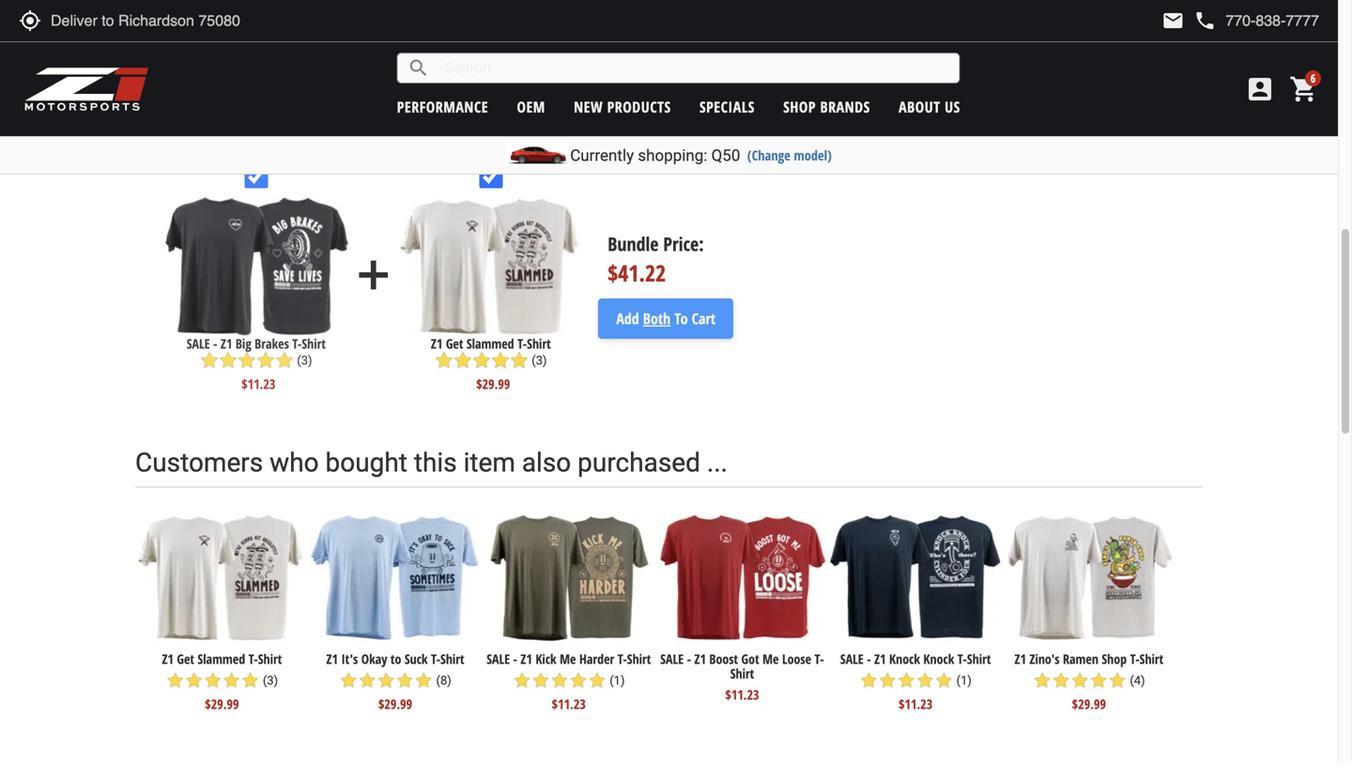 Task type: locate. For each thing, give the bounding box(es) containing it.
shopping:
[[638, 146, 708, 165]]

me
[[560, 650, 576, 668], [763, 650, 779, 668]]

(3)
[[297, 354, 312, 368], [532, 354, 547, 368], [263, 674, 278, 688]]

$11.23
[[242, 375, 276, 393], [726, 686, 760, 704], [552, 695, 586, 713], [899, 695, 933, 713]]

1 vertical spatial about
[[899, 97, 941, 117]]

slammed
[[467, 335, 514, 353], [198, 650, 245, 668]]

1 horizontal spatial (1)
[[957, 674, 972, 688]]

purchased
[[578, 447, 701, 479]]

z1 inside z1 zino's ramen shop t-shirt star star star star star (4) $29.99
[[1015, 650, 1027, 668]]

to
[[675, 309, 688, 329]]

(change
[[748, 146, 791, 164]]

together
[[354, 94, 458, 125]]

bundle price: $41.22
[[608, 231, 704, 288]]

0 horizontal spatial z1 get slammed t-shirt star star star star star (3) $29.99
[[162, 650, 282, 713]]

$29.99
[[476, 375, 510, 393], [205, 695, 239, 713], [379, 695, 413, 713], [1073, 695, 1107, 713]]

specials
[[700, 97, 755, 117]]

2 horizontal spatial (3)
[[532, 354, 547, 368]]

who
[[270, 447, 319, 479]]

zino's
[[1030, 650, 1060, 668]]

z1 inside z1 it's okay to suck t-shirt star star star star star (8) $29.99
[[326, 650, 338, 668]]

shop inside z1 zino's ramen shop t-shirt star star star star star (4) $29.99
[[1102, 650, 1127, 668]]

z1 inside sale - z1 boost got me loose t- shirt $11.23
[[695, 650, 706, 668]]

1 horizontal spatial me
[[763, 650, 779, 668]]

0 vertical spatial slammed
[[467, 335, 514, 353]]

1 (1) from the left
[[610, 674, 625, 688]]

2 (1) from the left
[[957, 674, 972, 688]]

1 me from the left
[[560, 650, 576, 668]]

brakes
[[255, 335, 289, 353]]

phone
[[1194, 9, 1217, 32]]

sale for (1)
[[841, 650, 864, 668]]

1 horizontal spatial (3)
[[297, 354, 312, 368]]

$41.22
[[608, 258, 666, 288]]

customers
[[135, 447, 263, 479]]

(8)
[[436, 674, 452, 688]]

None checkbox
[[245, 165, 268, 188], [479, 165, 503, 188], [245, 165, 268, 188], [479, 165, 503, 188]]

0 horizontal spatial about
[[899, 97, 941, 117]]

- inside sale - z1 boost got me loose t- shirt $11.23
[[687, 650, 691, 668]]

about us link
[[899, 97, 961, 117]]

specials link
[[700, 97, 755, 117]]

1 vertical spatial slammed
[[198, 650, 245, 668]]

question
[[1134, 17, 1180, 35]]

0 horizontal spatial knock
[[890, 650, 921, 668]]

z1 inside sale - z1 kick me harder t-shirt star star star star star (1) $11.23
[[521, 650, 533, 668]]

z1 zino's ramen shop t-shirt star star star star star (4) $29.99
[[1015, 650, 1164, 713]]

1 vertical spatial shop
[[1102, 650, 1127, 668]]

0 horizontal spatial (1)
[[610, 674, 625, 688]]

1 horizontal spatial knock
[[924, 650, 955, 668]]

(change model) link
[[748, 146, 832, 164]]

Search search field
[[430, 54, 960, 83]]

0 horizontal spatial shop
[[784, 97, 816, 117]]

bought
[[264, 94, 348, 125]]

0 horizontal spatial slammed
[[198, 650, 245, 668]]

0 horizontal spatial get
[[177, 650, 194, 668]]

add both to cart
[[617, 309, 716, 329]]

(1)
[[610, 674, 625, 688], [957, 674, 972, 688]]

shop left "brands"
[[784, 97, 816, 117]]

- left boost
[[687, 650, 691, 668]]

new products link
[[574, 97, 671, 117]]

about
[[1183, 17, 1214, 35], [899, 97, 941, 117]]

got
[[742, 650, 760, 668]]

shop brands
[[784, 97, 871, 117]]

model)
[[794, 146, 832, 164]]

z1 it's okay to suck t-shirt star star star star star (8) $29.99
[[326, 650, 465, 713]]

shirt inside z1 zino's ramen shop t-shirt star star star star star (4) $29.99
[[1140, 650, 1164, 668]]

- right loose
[[867, 650, 872, 668]]

me right got
[[763, 650, 779, 668]]

knock
[[890, 650, 921, 668], [924, 650, 955, 668]]

- inside sale - z1 kick me harder t-shirt star star star star star (1) $11.23
[[513, 650, 518, 668]]

product
[[1241, 17, 1281, 35]]

z1
[[221, 335, 232, 353], [431, 335, 443, 353], [162, 650, 174, 668], [326, 650, 338, 668], [521, 650, 533, 668], [695, 650, 706, 668], [875, 650, 886, 668], [1015, 650, 1027, 668]]

$11.23 inside sale - z1 big brakes t-shirt star star star star star (3) $11.23
[[242, 375, 276, 393]]

currently shopping: q50 (change model)
[[570, 146, 832, 165]]

1 vertical spatial get
[[177, 650, 194, 668]]

0 horizontal spatial me
[[560, 650, 576, 668]]

- left "kick"
[[513, 650, 518, 668]]

sale left big
[[187, 335, 210, 353]]

0 vertical spatial about
[[1183, 17, 1214, 35]]

t-
[[292, 335, 302, 353], [518, 335, 527, 353], [249, 650, 258, 668], [431, 650, 441, 668], [618, 650, 627, 668], [815, 650, 825, 668], [958, 650, 968, 668], [1131, 650, 1140, 668]]

shirt
[[302, 335, 326, 353], [527, 335, 551, 353], [258, 650, 282, 668], [441, 650, 465, 668], [627, 650, 651, 668], [968, 650, 992, 668], [1140, 650, 1164, 668], [731, 665, 755, 683]]

t- inside sale - z1 boost got me loose t- shirt $11.23
[[815, 650, 825, 668]]

performance link
[[397, 97, 489, 117]]

0 vertical spatial shop
[[784, 97, 816, 117]]

shirt inside sale - z1 big brakes t-shirt star star star star star (3) $11.23
[[302, 335, 326, 353]]

star
[[200, 351, 219, 370], [219, 351, 238, 370], [238, 351, 257, 370], [257, 351, 275, 370], [275, 351, 294, 370], [435, 351, 454, 370], [454, 351, 473, 370], [473, 351, 491, 370], [491, 351, 510, 370], [510, 351, 529, 370], [166, 672, 185, 690], [185, 672, 203, 690], [203, 672, 222, 690], [222, 672, 241, 690], [241, 672, 260, 690], [339, 672, 358, 690], [358, 672, 377, 690], [377, 672, 396, 690], [396, 672, 415, 690], [415, 672, 433, 690], [513, 672, 532, 690], [532, 672, 551, 690], [551, 672, 569, 690], [569, 672, 588, 690], [588, 672, 607, 690], [860, 672, 879, 690], [879, 672, 898, 690], [898, 672, 916, 690], [916, 672, 935, 690], [935, 672, 954, 690], [1034, 672, 1052, 690], [1052, 672, 1071, 690], [1071, 672, 1090, 690], [1090, 672, 1109, 690], [1109, 672, 1127, 690]]

me inside sale - z1 kick me harder t-shirt star star star star star (1) $11.23
[[560, 650, 576, 668]]

products
[[607, 97, 671, 117]]

- left big
[[213, 335, 217, 353]]

2 knock from the left
[[924, 650, 955, 668]]

frequently bought together
[[135, 94, 458, 125]]

sale left "kick"
[[487, 650, 510, 668]]

shopping_cart link
[[1285, 74, 1320, 104]]

- inside sale - z1 big brakes t-shirt star star star star star (3) $11.23
[[213, 335, 217, 353]]

me inside sale - z1 boost got me loose t- shirt $11.23
[[763, 650, 779, 668]]

bundle
[[608, 231, 659, 257]]

sale right loose
[[841, 650, 864, 668]]

this
[[1218, 17, 1238, 35]]

-
[[213, 335, 217, 353], [513, 650, 518, 668], [687, 650, 691, 668], [867, 650, 872, 668]]

- inside sale - z1 knock knock t-shirt star star star star star (1) $11.23
[[867, 650, 872, 668]]

1 horizontal spatial slammed
[[467, 335, 514, 353]]

z1 inside sale - z1 knock knock t-shirt star star star star star (1) $11.23
[[875, 650, 886, 668]]

sale inside sale - z1 knock knock t-shirt star star star star star (1) $11.23
[[841, 650, 864, 668]]

1 horizontal spatial about
[[1183, 17, 1214, 35]]

0 vertical spatial get
[[446, 335, 464, 353]]

sale inside sale - z1 kick me harder t-shirt star star star star star (1) $11.23
[[487, 650, 510, 668]]

shop right ramen
[[1102, 650, 1127, 668]]

new
[[574, 97, 603, 117]]

0 vertical spatial z1 get slammed t-shirt star star star star star (3) $29.99
[[431, 335, 551, 393]]

me right "kick"
[[560, 650, 576, 668]]

...
[[707, 447, 728, 479]]

t- inside sale - z1 kick me harder t-shirt star star star star star (1) $11.23
[[618, 650, 627, 668]]

1 horizontal spatial shop
[[1102, 650, 1127, 668]]

my_location
[[19, 9, 41, 32]]

account_box link
[[1241, 74, 1281, 104]]

get
[[446, 335, 464, 353], [177, 650, 194, 668]]

sale for (3)
[[187, 335, 210, 353]]

new products
[[574, 97, 671, 117]]

(1) inside sale - z1 knock knock t-shirt star star star star star (1) $11.23
[[957, 674, 972, 688]]

sale left boost
[[661, 650, 684, 668]]

loose
[[783, 650, 812, 668]]

shirt inside z1 it's okay to suck t-shirt star star star star star (8) $29.99
[[441, 650, 465, 668]]

z1 get slammed t-shirt star star star star star (3) $29.99
[[431, 335, 551, 393], [162, 650, 282, 713]]

$11.23 inside sale - z1 kick me harder t-shirt star star star star star (1) $11.23
[[552, 695, 586, 713]]

customers who bought this item also purchased ...
[[135, 447, 728, 479]]

search
[[407, 57, 430, 79]]

sale
[[187, 335, 210, 353], [487, 650, 510, 668], [661, 650, 684, 668], [841, 650, 864, 668]]

performance
[[397, 97, 489, 117]]

t- inside sale - z1 big brakes t-shirt star star star star star (3) $11.23
[[292, 335, 302, 353]]

2 me from the left
[[763, 650, 779, 668]]

ramen
[[1063, 650, 1099, 668]]

sale inside sale - z1 big brakes t-shirt star star star star star (3) $11.23
[[187, 335, 210, 353]]

shirt inside sale - z1 boost got me loose t- shirt $11.23
[[731, 665, 755, 683]]



Task type: describe. For each thing, give the bounding box(es) containing it.
big
[[236, 335, 252, 353]]

sale - z1 kick me harder t-shirt star star star star star (1) $11.23
[[487, 650, 651, 713]]

- for (1)
[[867, 650, 872, 668]]

z1 inside sale - z1 big brakes t-shirt star star star star star (3) $11.23
[[221, 335, 232, 353]]

cart
[[692, 309, 716, 329]]

frequently
[[135, 94, 257, 125]]

shop brands link
[[784, 97, 871, 117]]

it's
[[341, 650, 358, 668]]

$11.23 inside sale - z1 knock knock t-shirt star star star star star (1) $11.23
[[899, 695, 933, 713]]

add
[[617, 309, 640, 329]]

phone link
[[1194, 9, 1320, 32]]

account_box
[[1246, 74, 1276, 104]]

q50
[[712, 146, 741, 165]]

brands
[[821, 97, 871, 117]]

shopping_cart
[[1290, 74, 1320, 104]]

1 knock from the left
[[890, 650, 921, 668]]

$29.99 inside z1 it's okay to suck t-shirt star star star star star (8) $29.99
[[379, 695, 413, 713]]

shirt inside sale - z1 kick me harder t-shirt star star star star star (1) $11.23
[[627, 650, 651, 668]]

mail phone
[[1162, 9, 1217, 32]]

this
[[414, 447, 457, 479]]

(3) inside sale - z1 big brakes t-shirt star star star star star (3) $11.23
[[297, 354, 312, 368]]

both
[[643, 309, 671, 329]]

oem
[[517, 97, 546, 117]]

t- inside z1 zino's ramen shop t-shirt star star star star star (4) $29.99
[[1131, 650, 1140, 668]]

t- inside z1 it's okay to suck t-shirt star star star star star (8) $29.99
[[431, 650, 441, 668]]

shirt inside sale - z1 knock knock t-shirt star star star star star (1) $11.23
[[968, 650, 992, 668]]

$29.99 inside z1 zino's ramen shop t-shirt star star star star star (4) $29.99
[[1073, 695, 1107, 713]]

z1 motorsports logo image
[[23, 66, 150, 113]]

also
[[522, 447, 571, 479]]

currently
[[570, 146, 634, 165]]

item
[[464, 447, 516, 479]]

- for star
[[513, 650, 518, 668]]

0 horizontal spatial (3)
[[263, 674, 278, 688]]

harder
[[580, 650, 615, 668]]

oem link
[[517, 97, 546, 117]]

add
[[350, 252, 397, 299]]

(1) inside sale - z1 kick me harder t-shirt star star star star star (1) $11.23
[[610, 674, 625, 688]]

ask a question about this product
[[1102, 17, 1281, 35]]

ask
[[1102, 17, 1121, 35]]

- for (3)
[[213, 335, 217, 353]]

1 horizontal spatial z1 get slammed t-shirt star star star star star (3) $29.99
[[431, 335, 551, 393]]

mail
[[1162, 9, 1185, 32]]

price:
[[664, 231, 704, 257]]

t- inside sale - z1 knock knock t-shirt star star star star star (1) $11.23
[[958, 650, 968, 668]]

a
[[1124, 17, 1131, 35]]

to
[[391, 650, 402, 668]]

us
[[945, 97, 961, 117]]

1 vertical spatial z1 get slammed t-shirt star star star star star (3) $29.99
[[162, 650, 282, 713]]

mail link
[[1162, 9, 1185, 32]]

about us
[[899, 97, 961, 117]]

suck
[[405, 650, 428, 668]]

sale for star
[[487, 650, 510, 668]]

(4)
[[1130, 674, 1146, 688]]

sale - z1 knock knock t-shirt star star star star star (1) $11.23
[[841, 650, 992, 713]]

bought
[[326, 447, 408, 479]]

kick
[[536, 650, 557, 668]]

sale - z1 boost got me loose t- shirt $11.23
[[661, 650, 825, 704]]

$11.23 inside sale - z1 boost got me loose t- shirt $11.23
[[726, 686, 760, 704]]

sale inside sale - z1 boost got me loose t- shirt $11.23
[[661, 650, 684, 668]]

about inside ask a question about this product link
[[1183, 17, 1214, 35]]

1 horizontal spatial get
[[446, 335, 464, 353]]

sale - z1 big brakes t-shirt star star star star star (3) $11.23
[[187, 335, 326, 393]]

ask a question about this product link
[[1044, 9, 1312, 43]]

boost
[[710, 650, 739, 668]]

okay
[[361, 650, 387, 668]]



Task type: vqa. For each thing, say whether or not it's contained in the screenshot.
TOGETHER
yes



